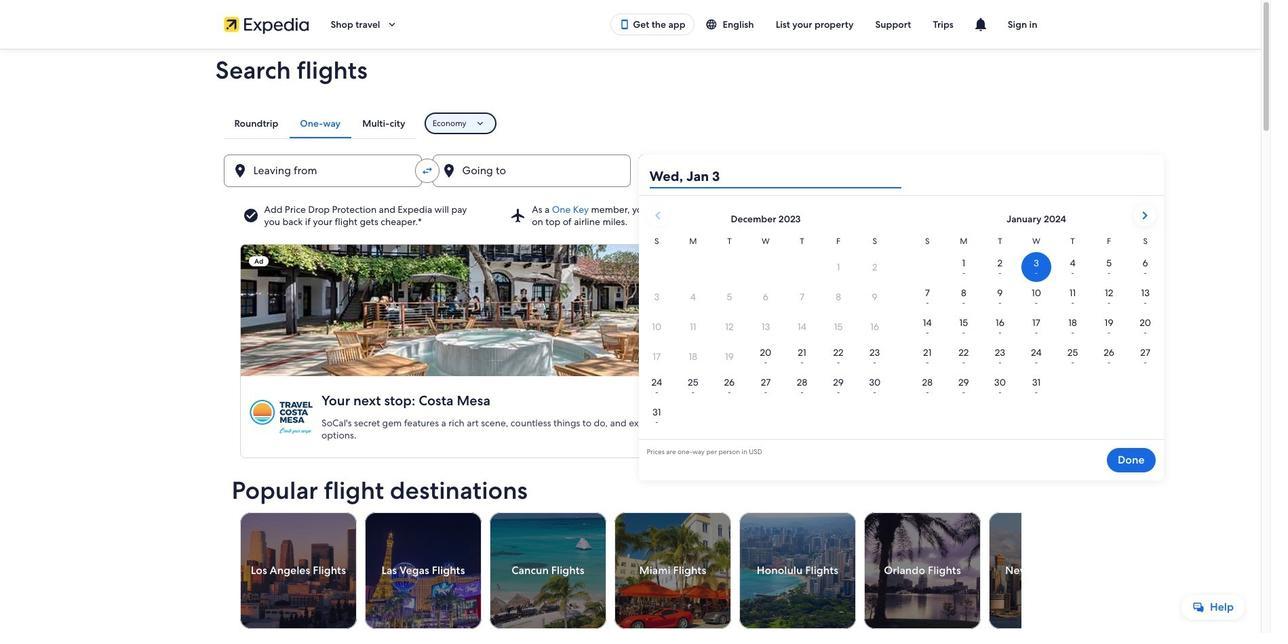 Task type: describe. For each thing, give the bounding box(es) containing it.
expedia logo image
[[223, 15, 309, 34]]

miami flights image
[[614, 513, 731, 629]]

previous month image
[[649, 208, 666, 224]]

new york flights image
[[988, 513, 1105, 629]]

next image
[[1013, 563, 1029, 579]]

swap origin and destination values image
[[421, 165, 433, 177]]

los angeles flights image
[[240, 513, 356, 629]]

previous image
[[232, 563, 248, 579]]

honolulu flights image
[[739, 513, 856, 629]]

download the app button image
[[619, 19, 630, 30]]

shop travel image
[[386, 18, 398, 31]]



Task type: locate. For each thing, give the bounding box(es) containing it.
main content
[[0, 49, 1261, 633]]

communication center icon image
[[972, 16, 989, 33]]

orlando flights image
[[864, 513, 980, 629]]

las vegas flights image
[[365, 513, 481, 629]]

popular flight destinations region
[[223, 477, 1105, 633]]

cancun flights image
[[489, 513, 606, 629]]

small image
[[705, 18, 723, 31]]

tab list
[[223, 109, 416, 138]]

next month image
[[1136, 208, 1153, 224]]



Task type: vqa. For each thing, say whether or not it's contained in the screenshot.
Dialog
no



